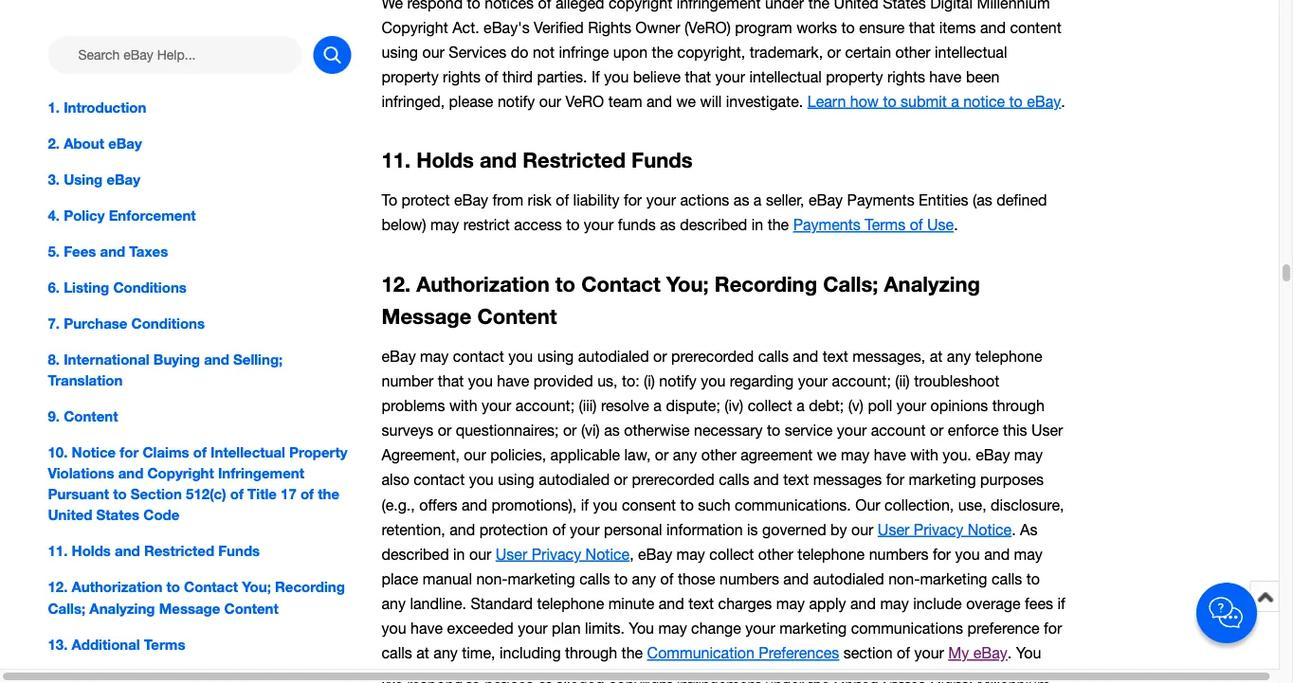 Task type: describe. For each thing, give the bounding box(es) containing it.
service
[[785, 422, 833, 440]]

text up communications. on the right of page
[[784, 471, 809, 489]]

and down those
[[659, 595, 684, 613]]

1 vertical spatial holds
[[72, 543, 111, 560]]

fees
[[64, 243, 96, 260]]

or up (i)
[[653, 348, 667, 365]]

to up information
[[680, 496, 694, 514]]

user privacy notice for leftmost "user privacy notice" link
[[496, 546, 630, 563]]

may down as
[[1014, 546, 1043, 563]]

1. introduction
[[48, 99, 146, 116]]

resolve
[[601, 397, 649, 415]]

of right 17
[[301, 486, 314, 503]]

0 vertical spatial intellectual
[[935, 43, 1008, 61]]

learn
[[808, 93, 846, 110]]

of right claims
[[193, 444, 207, 461]]

0 vertical spatial user privacy notice link
[[878, 521, 1012, 538]]

the up works
[[809, 0, 830, 11]]

using inside we respond to notices of alleged copyright infringement under the united states digital millennium copyright act. ebay's verified rights owner (vero) program works to ensure that items and content using our services do not infringe upon the copyright, trademark, or certain other intellectual property rights of third parties. if you believe that your intellectual property rights have been infringed, please notify our vero team and we will investigate.
[[382, 43, 418, 61]]

or right law,
[[655, 447, 669, 464]]

otherwise
[[624, 422, 690, 440]]

1 horizontal spatial you;
[[666, 271, 709, 297]]

12. authorization to contact you; recording calls; analyzing message content link
[[48, 577, 351, 619]]

0 horizontal spatial 11. holds and restricted funds
[[48, 543, 260, 560]]

for inside ebay may contact you using autodialed or prerecorded calls and text messages, at any telephone number that you have provided us, to: (i) notify you regarding your account; (ii) troubleshoot problems with your account; (iii) resolve a dispute; (iv) collect a debt; (v) poll your opinions through surveys or questionnaires; or (vi) as otherwise necessary to service your account or enforce this user agreement, our policies, applicable law, or any other agreement we may have with you. ebay may also contact you using autodialed or prerecorded calls and text messages for marketing purposes (e.g., offers and promotions), if you consent to such communications. our collection, use, disclosure, retention, and protection of your personal information is governed by our
[[886, 471, 905, 489]]

landline.
[[410, 595, 467, 613]]

have down account
[[874, 447, 906, 464]]

us,
[[598, 373, 618, 390]]

1 horizontal spatial 11. holds and restricted funds
[[382, 148, 693, 173]]

believe
[[633, 68, 681, 85]]

0 vertical spatial holds
[[416, 148, 474, 173]]

services
[[449, 43, 507, 61]]

about
[[64, 135, 104, 152]]

0 horizontal spatial account;
[[516, 397, 575, 415]]

. right notice
[[1061, 93, 1066, 110]]

you inside we respond to notices of alleged copyright infringement under the united states digital millennium copyright act. ebay's verified rights owner (vero) program works to ensure that items and content using our services do not infringe upon the copyright, trademark, or certain other intellectual property rights of third parties. if you believe that your intellectual property rights have been infringed, please notify our vero team and we will investigate.
[[604, 68, 629, 85]]

, ebay may collect other telephone numbers for you and may place manual non-marketing calls to any of those numbers and autodialed non-marketing calls to any landline. standard telephone minute and text charges may apply and may include overage fees if you have exceeded your plan limits. you may change your marketing communications preference for calls at any time, including through the
[[382, 546, 1066, 662]]

and right the fees
[[100, 243, 125, 260]]

any down otherwise
[[673, 447, 697, 464]]

any down place
[[382, 595, 406, 613]]

pursuant
[[48, 486, 109, 503]]

our down parties.
[[539, 93, 562, 110]]

the down 'owner'
[[652, 43, 673, 61]]

0 horizontal spatial user privacy notice link
[[496, 546, 630, 563]]

4. policy enforcement link
[[48, 205, 351, 226]]

6. listing conditions
[[48, 279, 187, 296]]

for up include
[[933, 546, 951, 563]]

(v)
[[848, 397, 864, 415]]

Search eBay Help... text field
[[48, 36, 302, 74]]

9. content
[[48, 408, 118, 425]]

13. additional terms link
[[48, 634, 351, 655]]

copyright inside '10. notice for claims of intellectual property violations and copyright infringement pursuant to section 512(c) of title 17 of the united states code'
[[147, 465, 214, 482]]

of inside to protect ebay from risk of liability for your actions as a seller, ebay payments entities (as defined below) may restrict access to your funds as described in the
[[556, 192, 569, 209]]

minute
[[608, 595, 655, 613]]

0 vertical spatial account;
[[832, 373, 891, 390]]

by inside . you may also opt-out of a specific text marketing campaign by replying "stop" to such marketing tex
[[760, 669, 777, 684]]

digital
[[931, 0, 973, 11]]

access
[[514, 216, 562, 234]]

using
[[64, 171, 103, 188]]

ebay right notice
[[1027, 93, 1061, 110]]

of left the third
[[485, 68, 498, 85]]

1 horizontal spatial 12.
[[382, 271, 411, 297]]

2 horizontal spatial as
[[734, 192, 750, 209]]

your down the 'liability'
[[584, 216, 614, 234]]

17
[[281, 486, 297, 503]]

debt;
[[809, 397, 844, 415]]

actions
[[680, 192, 730, 209]]

0 vertical spatial terms
[[865, 216, 906, 234]]

our down questionnaires;
[[464, 447, 486, 464]]

calls; inside "link"
[[48, 600, 86, 617]]

to up agreement at the bottom
[[767, 422, 781, 440]]

preference
[[968, 620, 1040, 637]]

a left debt;
[[797, 397, 805, 415]]

a inside to protect ebay from risk of liability for your actions as a seller, ebay payments entities (as defined below) may restrict access to your funds as described in the
[[754, 192, 762, 209]]

user for topmost "user privacy notice" link
[[878, 521, 910, 538]]

my
[[949, 645, 969, 662]]

account
[[871, 422, 926, 440]]

and down offers
[[450, 521, 475, 538]]

copyright inside we respond to notices of alleged copyright infringement under the united states digital millennium copyright act. ebay's verified rights owner (vero) program works to ensure that items and content using our services do not infringe upon the copyright, trademark, or certain other intellectual property rights of third parties. if you believe that your intellectual property rights have been infringed, please notify our vero team and we will investigate.
[[382, 18, 448, 36]]

include
[[913, 595, 962, 613]]

applicable
[[551, 447, 620, 464]]

may up number at left bottom
[[420, 348, 449, 365]]

to
[[382, 192, 397, 209]]

and right apply at the bottom of page
[[851, 595, 876, 613]]

3.
[[48, 171, 60, 188]]

we inside we respond to notices of alleged copyright infringement under the united states digital millennium copyright act. ebay's verified rights owner (vero) program works to ensure that items and content using our services do not infringe upon the copyright, trademark, or certain other intellectual property rights of third parties. if you believe that your intellectual property rights have been infringed, please notify our vero team and we will investigate.
[[677, 93, 696, 110]]

calls down agreement at the bottom
[[719, 471, 750, 489]]

. as described in our
[[382, 521, 1038, 563]]

text inside . you may also opt-out of a specific text marketing campaign by replying "stop" to such marketing tex
[[587, 669, 613, 684]]

calls up minute
[[580, 570, 610, 588]]

1 horizontal spatial restricted
[[523, 148, 626, 173]]

and down agreement at the bottom
[[754, 471, 779, 489]]

overage
[[966, 595, 1021, 613]]

of inside . you may also opt-out of a specific text marketing campaign by replying "stop" to such marketing tex
[[501, 669, 514, 684]]

learn how to submit a notice to ebay link
[[808, 93, 1061, 110]]

and down section
[[115, 543, 140, 560]]

and right offers
[[462, 496, 487, 514]]

retention,
[[382, 521, 445, 538]]

other inside we respond to notices of alleged copyright infringement under the united states digital millennium copyright act. ebay's verified rights owner (vero) program works to ensure that items and content using our services do not infringe upon the copyright, trademark, or certain other intellectual property rights of third parties. if you believe that your intellectual property rights have been infringed, please notify our vero team and we will investigate.
[[896, 43, 931, 61]]

seller,
[[766, 192, 805, 209]]

and down governed
[[784, 570, 809, 588]]

and up regarding
[[793, 348, 819, 365]]

and inside 8. international buying and selling; translation
[[204, 351, 229, 368]]

described inside ". as described in our"
[[382, 546, 449, 563]]

have inside , ebay may collect other telephone numbers for you and may place manual non-marketing calls to any of those numbers and autodialed non-marketing calls to any landline. standard telephone minute and text charges may apply and may include overage fees if you have exceeded your plan limits. you may change your marketing communications preference for calls at any time, including through the
[[411, 620, 443, 637]]

may down this
[[1015, 447, 1043, 464]]

our inside ". as described in our"
[[469, 546, 492, 563]]

as inside ebay may contact you using autodialed or prerecorded calls and text messages, at any telephone number that you have provided us, to: (i) notify you regarding your account; (ii) troubleshoot problems with your account; (iii) resolve a dispute; (iv) collect a debt; (v) poll your opinions through surveys or questionnaires; or (vi) as otherwise necessary to service your account or enforce this user agreement, our policies, applicable law, or any other agreement we may have with you. ebay may also contact you using autodialed or prerecorded calls and text messages for marketing purposes (e.g., offers and promotions), if you consent to such communications. our collection, use, disclosure, retention, and protection of your personal information is governed by our
[[604, 422, 620, 440]]

ebay up the 4. policy enforcement
[[107, 171, 140, 188]]

your up including
[[518, 620, 548, 637]]

investigate.
[[726, 93, 803, 110]]

opinions
[[931, 397, 988, 415]]

have inside we respond to notices of alleged copyright infringement under the united states digital millennium copyright act. ebay's verified rights owner (vero) program works to ensure that items and content using our services do not infringe upon the copyright, trademark, or certain other intellectual property rights of third parties. if you believe that your intellectual property rights have been infringed, please notify our vero team and we will investigate.
[[930, 68, 962, 85]]

our down 'our'
[[852, 521, 874, 538]]

0 horizontal spatial with
[[449, 397, 478, 415]]

(vi)
[[581, 422, 600, 440]]

marketing inside ebay may contact you using autodialed or prerecorded calls and text messages, at any telephone number that you have provided us, to: (i) notify you regarding your account; (ii) troubleshoot problems with your account; (iii) resolve a dispute; (iv) collect a debt; (v) poll your opinions through surveys or questionnaires; or (vi) as otherwise necessary to service your account or enforce this user agreement, our policies, applicable law, or any other agreement we may have with you. ebay may also contact you using autodialed or prerecorded calls and text messages for marketing purposes (e.g., offers and promotions), if you consent to such communications. our collection, use, disclosure, retention, and protection of your personal information is governed by our
[[909, 471, 976, 489]]

at inside ebay may contact you using autodialed or prerecorded calls and text messages, at any telephone number that you have provided us, to: (i) notify you regarding your account; (ii) troubleshoot problems with your account; (iii) resolve a dispute; (iv) collect a debt; (v) poll your opinions through surveys or questionnaires; or (vi) as otherwise necessary to service your account or enforce this user agreement, our policies, applicable law, or any other agreement we may have with you. ebay may also contact you using autodialed or prerecorded calls and text messages for marketing purposes (e.g., offers and promotions), if you consent to such communications. our collection, use, disclosure, retention, and protection of your personal information is governed by our
[[930, 348, 943, 365]]

your inside we respond to notices of alleged copyright infringement under the united states digital millennium copyright act. ebay's verified rights owner (vero) program works to ensure that items and content using our services do not infringe upon the copyright, trademark, or certain other intellectual property rights of third parties. if you believe that your intellectual property rights have been infringed, please notify our vero team and we will investigate.
[[716, 68, 745, 85]]

recording inside "link"
[[275, 579, 345, 596]]

such inside . you may also opt-out of a specific text marketing campaign by replying "stop" to such marketing tex
[[913, 669, 946, 684]]

user privacy notice for topmost "user privacy notice" link
[[878, 521, 1012, 538]]

described inside to protect ebay from risk of liability for your actions as a seller, ebay payments entities (as defined below) may restrict access to your funds as described in the
[[680, 216, 748, 234]]

or up you.
[[930, 422, 944, 440]]

ebay down preference
[[974, 645, 1008, 662]]

to:
[[622, 373, 640, 390]]

may up messages
[[841, 447, 870, 464]]

4. policy enforcement
[[48, 207, 196, 224]]

entities
[[919, 192, 969, 209]]

poll
[[868, 397, 893, 415]]

states inside '10. notice for claims of intellectual property violations and copyright infringement pursuant to section 512(c) of title 17 of the united states code'
[[96, 507, 140, 524]]

may left apply at the bottom of page
[[776, 595, 805, 613]]

this
[[1003, 422, 1027, 440]]

1 vertical spatial 11.
[[48, 543, 68, 560]]

(ii)
[[895, 373, 910, 390]]

copyright
[[609, 0, 673, 11]]

or down law,
[[614, 471, 628, 489]]

surveys
[[382, 422, 434, 440]]

2 rights from the left
[[888, 68, 925, 85]]

intellectual
[[211, 444, 285, 461]]

1 vertical spatial numbers
[[720, 570, 779, 588]]

0 vertical spatial 12. authorization to contact you; recording calls; analyzing message content
[[382, 271, 981, 329]]

may inside . you may also opt-out of a specific text marketing campaign by replying "stop" to such marketing tex
[[382, 669, 410, 684]]

infringement
[[218, 465, 304, 482]]

12. inside "link"
[[48, 579, 68, 596]]

exceeded
[[447, 620, 514, 637]]

1 vertical spatial prerecorded
[[632, 471, 715, 489]]

1 horizontal spatial recording
[[715, 271, 818, 297]]

to up act.
[[467, 0, 481, 11]]

text up debt;
[[823, 348, 848, 365]]

or left (vi) on the left bottom
[[563, 422, 577, 440]]

regarding
[[730, 373, 794, 390]]

1 horizontal spatial telephone
[[798, 546, 865, 563]]

other inside , ebay may collect other telephone numbers for you and may place manual non-marketing calls to any of those numbers and autodialed non-marketing calls to any landline. standard telephone minute and text charges may apply and may include overage fees if you have exceeded your plan limits. you may change your marketing communications preference for calls at any time, including through the
[[758, 546, 794, 563]]

your down (v)
[[837, 422, 867, 440]]

0 vertical spatial contact
[[453, 348, 504, 365]]

2 vertical spatial using
[[498, 471, 535, 489]]

,
[[630, 546, 634, 563]]

marketing down communication
[[617, 669, 685, 684]]

respond
[[407, 0, 463, 11]]

privacy for leftmost "user privacy notice" link
[[532, 546, 581, 563]]

certain
[[845, 43, 891, 61]]

third
[[503, 68, 533, 85]]

marketing down my ebay link
[[950, 669, 1017, 684]]

text inside , ebay may collect other telephone numbers for you and may place manual non-marketing calls to any of those numbers and autodialed non-marketing calls to any landline. standard telephone minute and text charges may apply and may include overage fees if you have exceeded your plan limits. you may change your marketing communications preference for calls at any time, including through the
[[689, 595, 714, 613]]

and down believe
[[647, 93, 672, 110]]

calls up overage
[[992, 570, 1023, 588]]

1 vertical spatial contact
[[414, 471, 465, 489]]

1 vertical spatial using
[[537, 348, 574, 365]]

purchase
[[64, 315, 127, 332]]

upon
[[613, 43, 648, 61]]

collect inside ebay may contact you using autodialed or prerecorded calls and text messages, at any telephone number that you have provided us, to: (i) notify you regarding your account; (ii) troubleshoot problems with your account; (iii) resolve a dispute; (iv) collect a debt; (v) poll your opinions through surveys or questionnaires; or (vi) as otherwise necessary to service your account or enforce this user agreement, our policies, applicable law, or any other agreement we may have with you. ebay may also contact you using autodialed or prerecorded calls and text messages for marketing purposes (e.g., offers and promotions), if you consent to such communications. our collection, use, disclosure, retention, and protection of your personal information is governed by our
[[748, 397, 793, 415]]

(iii)
[[579, 397, 597, 415]]

buying
[[153, 351, 200, 368]]

your up funds
[[646, 192, 676, 209]]

a up otherwise
[[654, 397, 662, 415]]

for down fees
[[1044, 620, 1062, 637]]

(as
[[973, 192, 993, 209]]

collection,
[[885, 496, 954, 514]]

1 horizontal spatial 11.
[[382, 148, 411, 173]]

will
[[700, 93, 722, 110]]

infringe
[[559, 43, 609, 61]]

to up fees
[[1027, 570, 1040, 588]]

(i)
[[644, 373, 655, 390]]

alleged
[[556, 0, 605, 11]]

policy
[[64, 207, 105, 224]]

promotions),
[[492, 496, 577, 514]]

a left notice
[[951, 93, 959, 110]]

may up communications
[[880, 595, 909, 613]]

of up verified at the left of the page
[[538, 0, 551, 11]]

use,
[[958, 496, 987, 514]]

0 vertical spatial message
[[382, 304, 472, 329]]

any down ,
[[632, 570, 656, 588]]

communication
[[647, 645, 755, 662]]

may up those
[[677, 546, 705, 563]]

manual
[[423, 570, 472, 588]]

. inside ". as described in our"
[[1012, 521, 1016, 538]]

. down 'entities'
[[954, 216, 958, 234]]

the inside to protect ebay from risk of liability for your actions as a seller, ebay payments entities (as defined below) may restrict access to your funds as described in the
[[768, 216, 789, 234]]

our left the services
[[422, 43, 445, 61]]

content inside 9. content link
[[64, 408, 118, 425]]

0 vertical spatial analyzing
[[884, 271, 981, 297]]

1 horizontal spatial with
[[911, 447, 939, 464]]

to right 'how'
[[883, 93, 897, 110]]

marketing up standard
[[508, 570, 575, 588]]

2. about ebay
[[48, 135, 142, 152]]

united inside '10. notice for claims of intellectual property violations and copyright infringement pursuant to section 512(c) of title 17 of the united states code'
[[48, 507, 92, 524]]

your left my
[[915, 645, 944, 662]]

dispute;
[[666, 397, 721, 415]]

2 vertical spatial telephone
[[537, 595, 604, 613]]

ebay up restrict
[[454, 192, 488, 209]]

1 horizontal spatial numbers
[[869, 546, 929, 563]]

1 vertical spatial autodialed
[[539, 471, 610, 489]]

we inside ebay may contact you using autodialed or prerecorded calls and text messages, at any telephone number that you have provided us, to: (i) notify you regarding your account; (ii) troubleshoot problems with your account; (iii) resolve a dispute; (iv) collect a debt; (v) poll your opinions through surveys or questionnaires; or (vi) as otherwise necessary to service your account or enforce this user agreement, our policies, applicable law, or any other agreement we may have with you. ebay may also contact you using autodialed or prerecorded calls and text messages for marketing purposes (e.g., offers and promotions), if you consent to such communications. our collection, use, disclosure, retention, and protection of your personal information is governed by our
[[817, 447, 837, 464]]

ebay up purposes
[[976, 447, 1010, 464]]

rights
[[588, 18, 631, 36]]

conditions for 6. listing conditions
[[113, 279, 187, 296]]

campaign
[[689, 669, 756, 684]]

disclosure,
[[991, 496, 1064, 514]]

of left title
[[230, 486, 244, 503]]

other inside ebay may contact you using autodialed or prerecorded calls and text messages, at any telephone number that you have provided us, to: (i) notify you regarding your account; (ii) troubleshoot problems with your account; (iii) resolve a dispute; (iv) collect a debt; (v) poll your opinions through surveys or questionnaires; or (vi) as otherwise necessary to service your account or enforce this user agreement, our policies, applicable law, or any other agreement we may have with you. ebay may also contact you using autodialed or prerecorded calls and text messages for marketing purposes (e.g., offers and promotions), if you consent to such communications. our collection, use, disclosure, retention, and protection of your personal information is governed by our
[[701, 447, 737, 464]]

1 vertical spatial terms
[[144, 636, 185, 653]]

to inside "link"
[[166, 579, 180, 596]]

your up questionnaires;
[[482, 397, 512, 415]]

1 vertical spatial payments
[[793, 216, 861, 234]]

communications.
[[735, 496, 851, 514]]

the inside , ebay may collect other telephone numbers for you and may place manual non-marketing calls to any of those numbers and autodialed non-marketing calls to any landline. standard telephone minute and text charges may apply and may include overage fees if you have exceeded your plan limits. you may change your marketing communications preference for calls at any time, including through the
[[622, 645, 643, 662]]

governed
[[762, 521, 827, 538]]

1 vertical spatial restricted
[[144, 543, 214, 560]]

section
[[844, 645, 893, 662]]

claims
[[143, 444, 189, 461]]

your down charges
[[746, 620, 775, 637]]

submit
[[901, 93, 947, 110]]

calls down landline.
[[382, 645, 412, 662]]

0 vertical spatial authorization
[[416, 271, 550, 297]]

1 horizontal spatial funds
[[632, 148, 693, 173]]

of inside ebay may contact you using autodialed or prerecorded calls and text messages, at any telephone number that you have provided us, to: (i) notify you regarding your account; (ii) troubleshoot problems with your account; (iii) resolve a dispute; (iv) collect a debt; (v) poll your opinions through surveys or questionnaires; or (vi) as otherwise necessary to service your account or enforce this user agreement, our policies, applicable law, or any other agreement we may have with you. ebay may also contact you using autodialed or prerecorded calls and text messages for marketing purposes (e.g., offers and promotions), if you consent to such communications. our collection, use, disclosure, retention, and protection of your personal information is governed by our
[[553, 521, 566, 538]]

ebay inside , ebay may collect other telephone numbers for you and may place manual non-marketing calls to any of those numbers and autodialed non-marketing calls to any landline. standard telephone minute and text charges may apply and may include overage fees if you have exceeded your plan limits. you may change your marketing communications preference for calls at any time, including through the
[[638, 546, 673, 563]]

of down communications
[[897, 645, 910, 662]]

agreement,
[[382, 447, 460, 464]]

user for leftmost "user privacy notice" link
[[496, 546, 528, 563]]

below)
[[382, 216, 426, 234]]

have up questionnaires;
[[497, 373, 530, 390]]

such inside ebay may contact you using autodialed or prerecorded calls and text messages, at any telephone number that you have provided us, to: (i) notify you regarding your account; (ii) troubleshoot problems with your account; (iii) resolve a dispute; (iv) collect a debt; (v) poll your opinions through surveys or questionnaires; or (vi) as otherwise necessary to service your account or enforce this user agreement, our policies, applicable law, or any other agreement we may have with you. ebay may also contact you using autodialed or prerecorded calls and text messages for marketing purposes (e.g., offers and promotions), if you consent to such communications. our collection, use, disclosure, retention, and protection of your personal information is governed by our
[[698, 496, 731, 514]]

to up minute
[[614, 570, 628, 588]]

analyzing inside "link"
[[89, 600, 155, 617]]

1 horizontal spatial notice
[[586, 546, 630, 563]]

0 vertical spatial autodialed
[[578, 348, 649, 365]]

specific
[[531, 669, 583, 684]]

please
[[449, 93, 494, 110]]

parties.
[[537, 68, 587, 85]]

0 vertical spatial that
[[909, 18, 935, 36]]

2 non- from the left
[[889, 570, 920, 588]]

may up communication
[[659, 620, 687, 637]]

1 horizontal spatial that
[[685, 68, 711, 85]]



Task type: vqa. For each thing, say whether or not it's contained in the screenshot.
the right intellectual
yes



Task type: locate. For each thing, give the bounding box(es) containing it.
recording down seller,
[[715, 271, 818, 297]]

autodialed inside , ebay may collect other telephone numbers for you and may place manual non-marketing calls to any of those numbers and autodialed non-marketing calls to any landline. standard telephone minute and text charges may apply and may include overage fees if you have exceeded your plan limits. you may change your marketing communications preference for calls at any time, including through the
[[813, 570, 885, 588]]

0 horizontal spatial funds
[[218, 543, 260, 560]]

notice down use,
[[968, 521, 1012, 538]]

5.
[[48, 243, 60, 260]]

0 horizontal spatial you;
[[242, 579, 271, 596]]

communication preferences link
[[647, 645, 840, 662]]

6.
[[48, 279, 60, 296]]

user privacy notice down collection,
[[878, 521, 1012, 538]]

if
[[581, 496, 589, 514], [1058, 595, 1066, 613]]

12. authorization to contact you; recording calls; analyzing message content inside 12. authorization to contact you; recording calls; analyzing message content "link"
[[48, 579, 345, 617]]

intellectual down trademark,
[[750, 68, 822, 85]]

0 vertical spatial we
[[677, 93, 696, 110]]

1 vertical spatial user privacy notice
[[496, 546, 630, 563]]

2 horizontal spatial that
[[909, 18, 935, 36]]

also left opt-
[[415, 669, 442, 684]]

by inside ebay may contact you using autodialed or prerecorded calls and text messages, at any telephone number that you have provided us, to: (i) notify you regarding your account; (ii) troubleshoot problems with your account; (iii) resolve a dispute; (iv) collect a debt; (v) poll your opinions through surveys or questionnaires; or (vi) as otherwise necessary to service your account or enforce this user agreement, our policies, applicable law, or any other agreement we may have with you. ebay may also contact you using autodialed or prerecorded calls and text messages for marketing purposes (e.g., offers and promotions), if you consent to such communications. our collection, use, disclosure, retention, and protection of your personal information is governed by our
[[831, 521, 847, 538]]

a inside . you may also opt-out of a specific text marketing campaign by replying "stop" to such marketing tex
[[519, 669, 527, 684]]

standard
[[471, 595, 533, 613]]

you inside . you may also opt-out of a specific text marketing campaign by replying "stop" to such marketing tex
[[1016, 645, 1042, 662]]

title
[[248, 486, 277, 503]]

using
[[382, 43, 418, 61], [537, 348, 574, 365], [498, 471, 535, 489]]

1 horizontal spatial intellectual
[[935, 43, 1008, 61]]

0 horizontal spatial united
[[48, 507, 92, 524]]

analyzing down the use
[[884, 271, 981, 297]]

0 horizontal spatial also
[[382, 471, 409, 489]]

1 horizontal spatial calls;
[[823, 271, 879, 297]]

512(c)
[[186, 486, 226, 503]]

holds up protect
[[416, 148, 474, 173]]

1 horizontal spatial copyright
[[382, 18, 448, 36]]

telephone inside ebay may contact you using autodialed or prerecorded calls and text messages, at any telephone number that you have provided us, to: (i) notify you regarding your account; (ii) troubleshoot problems with your account; (iii) resolve a dispute; (iv) collect a debt; (v) poll your opinions through surveys or questionnaires; or (vi) as otherwise necessary to service your account or enforce this user agreement, our policies, applicable law, or any other agreement we may have with you. ebay may also contact you using autodialed or prerecorded calls and text messages for marketing purposes (e.g., offers and promotions), if you consent to such communications. our collection, use, disclosure, retention, and protection of your personal information is governed by our
[[976, 348, 1043, 365]]

your left 'personal'
[[570, 521, 600, 538]]

1 vertical spatial as
[[660, 216, 676, 234]]

2 horizontal spatial telephone
[[976, 348, 1043, 365]]

other down governed
[[758, 546, 794, 563]]

property up 'infringed,'
[[382, 68, 439, 85]]

0 vertical spatial 11.
[[382, 148, 411, 173]]

0 horizontal spatial that
[[438, 373, 464, 390]]

0 horizontal spatial 12.
[[48, 579, 68, 596]]

replying
[[781, 669, 834, 684]]

notify inside ebay may contact you using autodialed or prerecorded calls and text messages, at any telephone number that you have provided us, to: (i) notify you regarding your account; (ii) troubleshoot problems with your account; (iii) resolve a dispute; (iv) collect a debt; (v) poll your opinions through surveys or questionnaires; or (vi) as otherwise necessary to service your account or enforce this user agreement, our policies, applicable law, or any other agreement we may have with you. ebay may also contact you using autodialed or prerecorded calls and text messages for marketing purposes (e.g., offers and promotions), if you consent to such communications. our collection, use, disclosure, retention, and protection of your personal information is governed by our
[[659, 373, 697, 390]]

contact down 11. holds and restricted funds link on the bottom of page
[[184, 579, 238, 596]]

2 vertical spatial content
[[224, 600, 279, 617]]

(vero)
[[685, 18, 731, 36]]

12. authorization to contact you; recording calls; analyzing message content up (i)
[[382, 271, 981, 329]]

0 vertical spatial other
[[896, 43, 931, 61]]

1 vertical spatial content
[[64, 408, 118, 425]]

1 vertical spatial we
[[817, 447, 837, 464]]

and up overage
[[984, 546, 1010, 563]]

of inside , ebay may collect other telephone numbers for you and may place manual non-marketing calls to any of those numbers and autodialed non-marketing calls to any landline. standard telephone minute and text charges may apply and may include overage fees if you have exceeded your plan limits. you may change your marketing communications preference for calls at any time, including through the
[[660, 570, 674, 588]]

1 vertical spatial contact
[[184, 579, 238, 596]]

marketing down you.
[[909, 471, 976, 489]]

notify down the third
[[498, 93, 535, 110]]

telephone down governed
[[798, 546, 865, 563]]

11.
[[382, 148, 411, 173], [48, 543, 68, 560]]

introduction
[[64, 99, 146, 116]]

conditions for 7. purchase conditions
[[131, 315, 205, 332]]

0 vertical spatial using
[[382, 43, 418, 61]]

that inside ebay may contact you using autodialed or prerecorded calls and text messages, at any telephone number that you have provided us, to: (i) notify you regarding your account; (ii) troubleshoot problems with your account; (iii) resolve a dispute; (iv) collect a debt; (v) poll your opinions through surveys or questionnaires; or (vi) as otherwise necessary to service your account or enforce this user agreement, our policies, applicable law, or any other agreement we may have with you. ebay may also contact you using autodialed or prerecorded calls and text messages for marketing purposes (e.g., offers and promotions), if you consent to such communications. our collection, use, disclosure, retention, and protection of your personal information is governed by our
[[438, 373, 464, 390]]

7. purchase conditions link
[[48, 313, 351, 334]]

to right notice
[[1009, 93, 1023, 110]]

calls;
[[823, 271, 879, 297], [48, 600, 86, 617]]

opt-
[[447, 669, 475, 684]]

collect inside , ebay may collect other telephone numbers for you and may place manual non-marketing calls to any of those numbers and autodialed non-marketing calls to any landline. standard telephone minute and text charges may apply and may include overage fees if you have exceeded your plan limits. you may change your marketing communications preference for calls at any time, including through the
[[710, 546, 754, 563]]

united up ensure
[[834, 0, 879, 11]]

notify right (i)
[[659, 373, 697, 390]]

1 vertical spatial privacy
[[532, 546, 581, 563]]

. inside . you may also opt-out of a specific text marketing campaign by replying "stop" to such marketing tex
[[1008, 645, 1012, 662]]

we down the service
[[817, 447, 837, 464]]

ebay inside "link"
[[108, 135, 142, 152]]

0 vertical spatial if
[[581, 496, 589, 514]]

. you may also opt-out of a specific text marketing campaign by replying "stop" to such marketing tex
[[382, 645, 1047, 684]]

conditions down the taxes
[[113, 279, 187, 296]]

we
[[382, 0, 403, 11]]

through inside , ebay may collect other telephone numbers for you and may place manual non-marketing calls to any of those numbers and autodialed non-marketing calls to any landline. standard telephone minute and text charges may apply and may include overage fees if you have exceeded your plan limits. you may change your marketing communications preference for calls at any time, including through the
[[565, 645, 618, 662]]

protect
[[402, 192, 450, 209]]

telephone up troubleshoot
[[976, 348, 1043, 365]]

telephone up plan
[[537, 595, 604, 613]]

numbers down collection,
[[869, 546, 929, 563]]

any
[[947, 348, 971, 365], [673, 447, 697, 464], [632, 570, 656, 588], [382, 595, 406, 613], [434, 645, 458, 662]]

10. notice for claims of intellectual property violations and copyright infringement pursuant to section 512(c) of title 17 of the united states code
[[48, 444, 348, 524]]

funds up actions on the right top
[[632, 148, 693, 173]]

. left as
[[1012, 521, 1016, 538]]

ebay's
[[484, 18, 530, 36]]

0 vertical spatial united
[[834, 0, 879, 11]]

problems
[[382, 397, 445, 415]]

1 vertical spatial funds
[[218, 543, 260, 560]]

content down translation
[[64, 408, 118, 425]]

1 horizontal spatial holds
[[416, 148, 474, 173]]

0 horizontal spatial authorization
[[72, 579, 162, 596]]

for inside '10. notice for claims of intellectual property violations and copyright infringement pursuant to section 512(c) of title 17 of the united states code'
[[120, 444, 139, 461]]

trademark,
[[750, 43, 823, 61]]

code
[[144, 507, 180, 524]]

you; inside "link"
[[242, 579, 271, 596]]

through inside ebay may contact you using autodialed or prerecorded calls and text messages, at any telephone number that you have provided us, to: (i) notify you regarding your account; (ii) troubleshoot problems with your account; (iii) resolve a dispute; (iv) collect a debt; (v) poll your opinions through surveys or questionnaires; or (vi) as otherwise necessary to service your account or enforce this user agreement, our policies, applicable law, or any other agreement we may have with you. ebay may also contact you using autodialed or prerecorded calls and text messages for marketing purposes (e.g., offers and promotions), if you consent to such communications. our collection, use, disclosure, retention, and protection of your personal information is governed by our
[[993, 397, 1045, 415]]

infringement
[[677, 0, 761, 11]]

that right number at left bottom
[[438, 373, 464, 390]]

ebay up number at left bottom
[[382, 348, 416, 365]]

for inside to protect ebay from risk of liability for your actions as a seller, ebay payments entities (as defined below) may restrict access to your funds as described in the
[[624, 192, 642, 209]]

0 vertical spatial privacy
[[914, 521, 964, 538]]

0 horizontal spatial you
[[629, 620, 654, 637]]

the inside '10. notice for claims of intellectual property violations and copyright infringement pursuant to section 512(c) of title 17 of the united states code'
[[318, 486, 340, 503]]

0 horizontal spatial calls;
[[48, 600, 86, 617]]

policies,
[[490, 447, 546, 464]]

notice inside '10. notice for claims of intellectual property violations and copyright infringement pursuant to section 512(c) of title 17 of the united states code'
[[72, 444, 116, 461]]

to right works
[[842, 18, 855, 36]]

user privacy notice
[[878, 521, 1012, 538], [496, 546, 630, 563]]

other down necessary
[[701, 447, 737, 464]]

1 horizontal spatial by
[[831, 521, 847, 538]]

to inside '10. notice for claims of intellectual property violations and copyright infringement pursuant to section 512(c) of title 17 of the united states code'
[[113, 486, 127, 503]]

listing
[[64, 279, 109, 296]]

0 horizontal spatial contact
[[184, 579, 238, 596]]

to left section
[[113, 486, 127, 503]]

1 horizontal spatial using
[[498, 471, 535, 489]]

1 vertical spatial states
[[96, 507, 140, 524]]

1 vertical spatial 12. authorization to contact you; recording calls; analyzing message content
[[48, 579, 345, 617]]

any up opt-
[[434, 645, 458, 662]]

contact inside "link"
[[184, 579, 238, 596]]

0 vertical spatial user
[[1032, 422, 1063, 440]]

"stop"
[[838, 669, 891, 684]]

0 vertical spatial prerecorded
[[671, 348, 754, 365]]

0 vertical spatial contact
[[581, 271, 661, 297]]

vero
[[566, 93, 604, 110]]

7.
[[48, 315, 60, 332]]

1 horizontal spatial 12. authorization to contact you; recording calls; analyzing message content
[[382, 271, 981, 329]]

10.
[[48, 444, 68, 461]]

to down the access
[[556, 271, 576, 297]]

conditions
[[113, 279, 187, 296], [131, 315, 205, 332]]

restrict
[[463, 216, 510, 234]]

program
[[735, 18, 793, 36]]

through down limits.
[[565, 645, 618, 662]]

by down communication preferences link
[[760, 669, 777, 684]]

1 horizontal spatial at
[[930, 348, 943, 365]]

2 horizontal spatial user
[[1032, 422, 1063, 440]]

have up learn how to submit a notice to ebay .
[[930, 68, 962, 85]]

user inside ebay may contact you using autodialed or prerecorded calls and text messages, at any telephone number that you have provided us, to: (i) notify you regarding your account; (ii) troubleshoot problems with your account; (iii) resolve a dispute; (iv) collect a debt; (v) poll your opinions through surveys or questionnaires; or (vi) as otherwise necessary to service your account or enforce this user agreement, our policies, applicable law, or any other agreement we may have with you. ebay may also contact you using autodialed or prerecorded calls and text messages for marketing purposes (e.g., offers and promotions), if you consent to such communications. our collection, use, disclosure, retention, and protection of your personal information is governed by our
[[1032, 422, 1063, 440]]

1 horizontal spatial contact
[[581, 271, 661, 297]]

0 horizontal spatial by
[[760, 669, 777, 684]]

notice up 'violations'
[[72, 444, 116, 461]]

0 horizontal spatial non-
[[476, 570, 508, 588]]

user privacy notice link down protection
[[496, 546, 630, 563]]

to protect ebay from risk of liability for your actions as a seller, ebay payments entities (as defined below) may restrict access to your funds as described in the
[[382, 192, 1047, 234]]

0 vertical spatial notify
[[498, 93, 535, 110]]

1 vertical spatial intellectual
[[750, 68, 822, 85]]

user privacy notice link down collection,
[[878, 521, 1012, 538]]

including
[[500, 645, 561, 662]]

if inside , ebay may collect other telephone numbers for you and may place manual non-marketing calls to any of those numbers and autodialed non-marketing calls to any landline. standard telephone minute and text charges may apply and may include overage fees if you have exceeded your plan limits. you may change your marketing communications preference for calls at any time, including through the
[[1058, 595, 1066, 613]]

in inside to protect ebay from risk of liability for your actions as a seller, ebay payments entities (as defined below) may restrict access to your funds as described in the
[[752, 216, 764, 234]]

from
[[493, 192, 524, 209]]

prerecorded up consent
[[632, 471, 715, 489]]

0 horizontal spatial copyright
[[147, 465, 214, 482]]

been
[[966, 68, 1000, 85]]

calls up regarding
[[758, 348, 789, 365]]

for
[[624, 192, 642, 209], [120, 444, 139, 461], [886, 471, 905, 489], [933, 546, 951, 563], [1044, 620, 1062, 637]]

0 vertical spatial telephone
[[976, 348, 1043, 365]]

also inside ebay may contact you using autodialed or prerecorded calls and text messages, at any telephone number that you have provided us, to: (i) notify you regarding your account; (ii) troubleshoot problems with your account; (iii) resolve a dispute; (iv) collect a debt; (v) poll your opinions through surveys or questionnaires; or (vi) as otherwise necessary to service your account or enforce this user agreement, our policies, applicable law, or any other agreement we may have with you. ebay may also contact you using autodialed or prerecorded calls and text messages for marketing purposes (e.g., offers and promotions), if you consent to such communications. our collection, use, disclosure, retention, and protection of your personal information is governed by our
[[382, 471, 409, 489]]

to down the 'liability'
[[566, 216, 580, 234]]

described down retention,
[[382, 546, 449, 563]]

1 horizontal spatial as
[[660, 216, 676, 234]]

apply
[[809, 595, 846, 613]]

have
[[930, 68, 962, 85], [497, 373, 530, 390], [874, 447, 906, 464], [411, 620, 443, 637]]

1 vertical spatial account;
[[516, 397, 575, 415]]

under
[[765, 0, 804, 11]]

purposes
[[981, 471, 1044, 489]]

your down 'copyright,'
[[716, 68, 745, 85]]

by
[[831, 521, 847, 538], [760, 669, 777, 684]]

may down protect
[[431, 216, 459, 234]]

do
[[511, 43, 529, 61]]

items
[[939, 18, 976, 36]]

if inside ebay may contact you using autodialed or prerecorded calls and text messages, at any telephone number that you have provided us, to: (i) notify you regarding your account; (ii) troubleshoot problems with your account; (iii) resolve a dispute; (iv) collect a debt; (v) poll your opinions through surveys or questionnaires; or (vi) as otherwise necessary to service your account or enforce this user agreement, our policies, applicable law, or any other agreement we may have with you. ebay may also contact you using autodialed or prerecorded calls and text messages for marketing purposes (e.g., offers and promotions), if you consent to such communications. our collection, use, disclosure, retention, and protection of your personal information is governed by our
[[581, 496, 589, 514]]

0 vertical spatial through
[[993, 397, 1045, 415]]

1 horizontal spatial analyzing
[[884, 271, 981, 297]]

11. up to
[[382, 148, 411, 173]]

may
[[431, 216, 459, 234], [420, 348, 449, 365], [841, 447, 870, 464], [1015, 447, 1043, 464], [677, 546, 705, 563], [1014, 546, 1043, 563], [776, 595, 805, 613], [880, 595, 909, 613], [659, 620, 687, 637], [382, 669, 410, 684]]

1 property from the left
[[382, 68, 439, 85]]

and inside '10. notice for claims of intellectual property violations and copyright infringement pursuant to section 512(c) of title 17 of the united states code'
[[118, 465, 143, 482]]

1 horizontal spatial content
[[224, 600, 279, 617]]

a down including
[[519, 669, 527, 684]]

. down preference
[[1008, 645, 1012, 662]]

3. using ebay
[[48, 171, 140, 188]]

analyzing
[[884, 271, 981, 297], [89, 600, 155, 617]]

your up debt;
[[798, 373, 828, 390]]

1 vertical spatial analyzing
[[89, 600, 155, 617]]

1 vertical spatial united
[[48, 507, 92, 524]]

states left code on the bottom left of page
[[96, 507, 140, 524]]

states up ensure
[[883, 0, 926, 11]]

you
[[629, 620, 654, 637], [1016, 645, 1042, 662]]

1 vertical spatial also
[[415, 669, 442, 684]]

as right actions on the right top
[[734, 192, 750, 209]]

analyzing up 13. additional terms
[[89, 600, 155, 617]]

0 vertical spatial collect
[[748, 397, 793, 415]]

your down (ii)
[[897, 397, 927, 415]]

contact
[[581, 271, 661, 297], [184, 579, 238, 596]]

ensure
[[859, 18, 905, 36]]

communication preferences section of your my ebay
[[647, 645, 1008, 662]]

may inside to protect ebay from risk of liability for your actions as a seller, ebay payments entities (as defined below) may restrict access to your funds as described in the
[[431, 216, 459, 234]]

1 vertical spatial other
[[701, 447, 737, 464]]

1 horizontal spatial property
[[826, 68, 883, 85]]

and down millennium
[[981, 18, 1006, 36]]

2 property from the left
[[826, 68, 883, 85]]

ebay right seller,
[[809, 192, 843, 209]]

0 horizontal spatial at
[[417, 645, 429, 662]]

1 rights from the left
[[443, 68, 481, 85]]

1 non- from the left
[[476, 570, 508, 588]]

0 vertical spatial at
[[930, 348, 943, 365]]

content inside 12. authorization to contact you; recording calls; analyzing message content "link"
[[224, 600, 279, 617]]

payments down seller,
[[793, 216, 861, 234]]

13. additional terms
[[48, 636, 185, 653]]

2 vertical spatial that
[[438, 373, 464, 390]]

holds
[[416, 148, 474, 173], [72, 543, 111, 560]]

7. purchase conditions
[[48, 315, 205, 332]]

marketing up "preferences"
[[780, 620, 847, 637]]

at inside , ebay may collect other telephone numbers for you and may place manual non-marketing calls to any of those numbers and autodialed non-marketing calls to any landline. standard telephone minute and text charges may apply and may include overage fees if you have exceeded your plan limits. you may change your marketing communications preference for calls at any time, including through the
[[417, 645, 429, 662]]

or inside we respond to notices of alleged copyright infringement under the united states digital millennium copyright act. ebay's verified rights owner (vero) program works to ensure that items and content using our services do not infringe upon the copyright, trademark, or certain other intellectual property rights of third parties. if you believe that your intellectual property rights have been infringed, please notify our vero team and we will investigate.
[[827, 43, 841, 61]]

message up number at left bottom
[[382, 304, 472, 329]]

payments terms of use link
[[793, 216, 954, 234]]

0 vertical spatial funds
[[632, 148, 693, 173]]

defined
[[997, 192, 1047, 209]]

have down landline.
[[411, 620, 443, 637]]

1 horizontal spatial user
[[878, 521, 910, 538]]

2 horizontal spatial content
[[477, 304, 557, 329]]

at up troubleshoot
[[930, 348, 943, 365]]

0 vertical spatial 12.
[[382, 271, 411, 297]]

2 vertical spatial autodialed
[[813, 570, 885, 588]]

0 vertical spatial content
[[477, 304, 557, 329]]

to inside . you may also opt-out of a specific text marketing campaign by replying "stop" to such marketing tex
[[895, 669, 909, 684]]

2 horizontal spatial using
[[537, 348, 574, 365]]

the right 17
[[318, 486, 340, 503]]

as
[[734, 192, 750, 209], [660, 216, 676, 234], [604, 422, 620, 440]]

1 vertical spatial notice
[[968, 521, 1012, 538]]

united inside we respond to notices of alleged copyright infringement under the united states digital millennium copyright act. ebay's verified rights owner (vero) program works to ensure that items and content using our services do not infringe upon the copyright, trademark, or certain other intellectual property rights of third parties. if you believe that your intellectual property rights have been infringed, please notify our vero team and we will investigate.
[[834, 0, 879, 11]]

to inside to protect ebay from risk of liability for your actions as a seller, ebay payments entities (as defined below) may restrict access to your funds as described in the
[[566, 216, 580, 234]]

intellectual
[[935, 43, 1008, 61], [750, 68, 822, 85]]

or up agreement, in the bottom left of the page
[[438, 422, 452, 440]]

how
[[850, 93, 879, 110]]

in inside ". as described in our"
[[453, 546, 465, 563]]

collect down regarding
[[748, 397, 793, 415]]

12. up 13.
[[48, 579, 68, 596]]

states inside we respond to notices of alleged copyright infringement under the united states digital millennium copyright act. ebay's verified rights owner (vero) program works to ensure that items and content using our services do not infringe upon the copyright, trademark, or certain other intellectual property rights of third parties. if you believe that your intellectual property rights have been infringed, please notify our vero team and we will investigate.
[[883, 0, 926, 11]]

change
[[691, 620, 741, 637]]

marketing up include
[[920, 570, 988, 588]]

1.
[[48, 99, 60, 116]]

0 horizontal spatial through
[[565, 645, 618, 662]]

you.
[[943, 447, 972, 464]]

1 vertical spatial you;
[[242, 579, 271, 596]]

you; down to protect ebay from risk of liability for your actions as a seller, ebay payments entities (as defined below) may restrict access to your funds as described in the
[[666, 271, 709, 297]]

0 horizontal spatial described
[[382, 546, 449, 563]]

text
[[823, 348, 848, 365], [784, 471, 809, 489], [689, 595, 714, 613], [587, 669, 613, 684]]

using down policies,
[[498, 471, 535, 489]]

and up the from at the top left of the page
[[480, 148, 517, 173]]

verified
[[534, 18, 584, 36]]

terms left the use
[[865, 216, 906, 234]]

0 horizontal spatial in
[[453, 546, 465, 563]]

1 horizontal spatial notify
[[659, 373, 697, 390]]

you down minute
[[629, 620, 654, 637]]

collect
[[748, 397, 793, 415], [710, 546, 754, 563]]

1 vertical spatial such
[[913, 669, 946, 684]]

authorization inside "link"
[[72, 579, 162, 596]]

if down applicable
[[581, 496, 589, 514]]

you inside , ebay may collect other telephone numbers for you and may place manual non-marketing calls to any of those numbers and autodialed non-marketing calls to any landline. standard telephone minute and text charges may apply and may include overage fees if you have exceeded your plan limits. you may change your marketing communications preference for calls at any time, including through the
[[629, 620, 654, 637]]

0 vertical spatial with
[[449, 397, 478, 415]]

account; down provided
[[516, 397, 575, 415]]

0 horizontal spatial terms
[[144, 636, 185, 653]]

payments inside to protect ebay from risk of liability for your actions as a seller, ebay payments entities (as defined below) may restrict access to your funds as described in the
[[847, 192, 915, 209]]

through up this
[[993, 397, 1045, 415]]

property
[[382, 68, 439, 85], [826, 68, 883, 85]]

of left the use
[[910, 216, 923, 234]]

with
[[449, 397, 478, 415], [911, 447, 939, 464]]

also inside . you may also opt-out of a specific text marketing campaign by replying "stop" to such marketing tex
[[415, 669, 442, 684]]

ebay
[[1027, 93, 1061, 110], [108, 135, 142, 152], [107, 171, 140, 188], [454, 192, 488, 209], [809, 192, 843, 209], [382, 348, 416, 365], [976, 447, 1010, 464], [638, 546, 673, 563], [974, 645, 1008, 662]]

13.
[[48, 636, 68, 653]]

text right specific
[[587, 669, 613, 684]]

privacy for topmost "user privacy notice" link
[[914, 521, 964, 538]]

described down actions on the right top
[[680, 216, 748, 234]]

1 vertical spatial authorization
[[72, 579, 162, 596]]

notify inside we respond to notices of alleged copyright infringement under the united states digital millennium copyright act. ebay's verified rights owner (vero) program works to ensure that items and content using our services do not infringe upon the copyright, trademark, or certain other intellectual property rights of third parties. if you believe that your intellectual property rights have been infringed, please notify our vero team and we will investigate.
[[498, 93, 535, 110]]

calls
[[758, 348, 789, 365], [719, 471, 750, 489], [580, 570, 610, 588], [992, 570, 1023, 588], [382, 645, 412, 662]]

message inside "link"
[[159, 600, 220, 617]]

or down works
[[827, 43, 841, 61]]

0 vertical spatial conditions
[[113, 279, 187, 296]]

payments terms of use .
[[793, 216, 958, 234]]

that left items
[[909, 18, 935, 36]]

1 horizontal spatial user privacy notice
[[878, 521, 1012, 538]]

0 vertical spatial by
[[831, 521, 847, 538]]

notices
[[485, 0, 534, 11]]

calls; down the payments terms of use 'link'
[[823, 271, 879, 297]]

our up manual
[[469, 546, 492, 563]]

4.
[[48, 207, 60, 224]]

out
[[475, 669, 497, 684]]

with right problems
[[449, 397, 478, 415]]

0 vertical spatial payments
[[847, 192, 915, 209]]

1 horizontal spatial terms
[[865, 216, 906, 234]]

of
[[538, 0, 551, 11], [485, 68, 498, 85], [556, 192, 569, 209], [910, 216, 923, 234], [193, 444, 207, 461], [230, 486, 244, 503], [301, 486, 314, 503], [553, 521, 566, 538], [660, 570, 674, 588], [897, 645, 910, 662], [501, 669, 514, 684]]

or
[[827, 43, 841, 61], [653, 348, 667, 365], [438, 422, 452, 440], [563, 422, 577, 440], [930, 422, 944, 440], [655, 447, 669, 464], [614, 471, 628, 489]]

1 horizontal spatial authorization
[[416, 271, 550, 297]]

millennium
[[977, 0, 1050, 11]]

payments
[[847, 192, 915, 209], [793, 216, 861, 234]]

any up troubleshoot
[[947, 348, 971, 365]]

0 horizontal spatial telephone
[[537, 595, 604, 613]]



